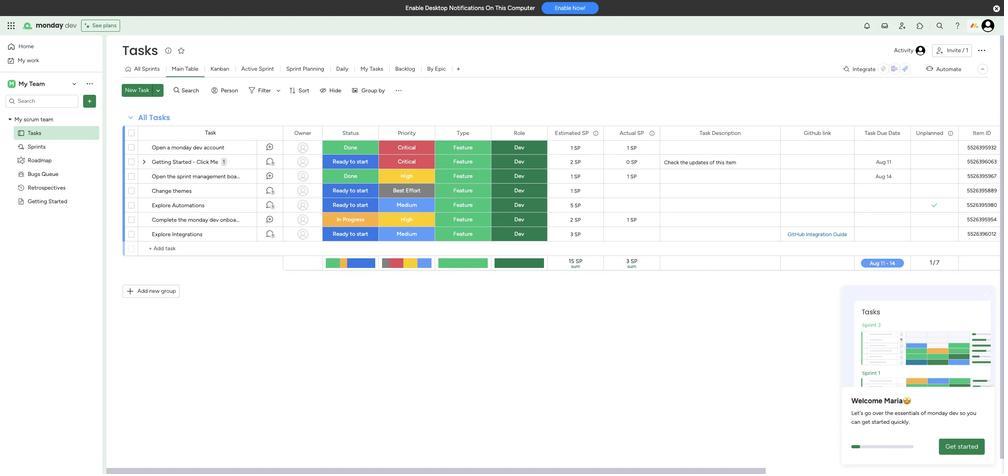 Task type: locate. For each thing, give the bounding box(es) containing it.
2 dev from the top
[[515, 158, 524, 165]]

started for getting started
[[48, 198, 67, 205]]

open up 'change'
[[152, 173, 166, 180]]

welcome maria🤩
[[852, 397, 912, 406]]

my up group by popup button
[[361, 66, 368, 72]]

sprint right active
[[259, 66, 274, 72]]

maria🤩
[[885, 397, 912, 406]]

1 vertical spatial aug
[[876, 173, 885, 179]]

0 vertical spatial started
[[173, 159, 191, 166]]

my for my work
[[18, 57, 25, 64]]

the right the over
[[885, 410, 894, 417]]

my right the workspace image
[[18, 80, 28, 87]]

0 vertical spatial open
[[152, 144, 166, 151]]

2 down 5
[[571, 217, 573, 223]]

started left -
[[173, 159, 191, 166]]

/ inside button
[[963, 47, 965, 54]]

ready
[[333, 158, 349, 165], [333, 187, 349, 194], [333, 202, 349, 209], [333, 231, 349, 238]]

2 2 from the top
[[571, 217, 573, 223]]

0 vertical spatial high
[[401, 173, 413, 180]]

group
[[161, 288, 176, 295]]

add new group
[[137, 288, 176, 295]]

the down explore automations on the left of page
[[178, 217, 187, 223]]

sum for 3
[[628, 264, 637, 269]]

1 horizontal spatial started
[[958, 443, 979, 451]]

1 horizontal spatial sprints
[[142, 66, 160, 72]]

Owner field
[[292, 129, 313, 138]]

/ left 7
[[933, 259, 936, 267]]

github
[[804, 130, 822, 136]]

2 horizontal spatial column information image
[[948, 130, 954, 136]]

of right essentials
[[921, 410, 926, 417]]

explore automations
[[152, 202, 205, 209]]

0 vertical spatial getting
[[152, 159, 171, 166]]

workspace options image
[[86, 80, 94, 88]]

2 2 sp from the top
[[571, 217, 581, 223]]

1 open from the top
[[152, 144, 166, 151]]

my right caret down icon
[[14, 116, 22, 123]]

collapse board header image
[[980, 66, 986, 72]]

0 vertical spatial of
[[710, 160, 715, 166]]

sprint planning
[[286, 66, 324, 72]]

sum
[[571, 264, 580, 269], [628, 264, 637, 269]]

0 vertical spatial sprints
[[142, 66, 160, 72]]

m
[[9, 80, 14, 87]]

actual
[[620, 130, 636, 136]]

3 to from the top
[[350, 202, 355, 209]]

Item ID field
[[971, 129, 994, 138]]

due
[[877, 130, 887, 136]]

1 vertical spatial started
[[48, 198, 67, 205]]

high up best effort
[[401, 173, 413, 180]]

task for task
[[205, 129, 216, 136]]

sprint left planning
[[286, 66, 302, 72]]

explore integrations
[[152, 231, 203, 238]]

1 vertical spatial getting
[[28, 198, 47, 205]]

progress bar
[[852, 445, 861, 449]]

1 ready from the top
[[333, 158, 349, 165]]

lottie animation element
[[842, 286, 995, 390]]

sprints
[[142, 66, 160, 72], [28, 143, 46, 150]]

column information image right the actual sp field
[[649, 130, 656, 136]]

explore down complete on the top
[[152, 231, 171, 238]]

0 vertical spatial medium
[[397, 202, 417, 209]]

1 vertical spatial open
[[152, 173, 166, 180]]

started
[[173, 159, 191, 166], [48, 198, 67, 205]]

1 sum from the left
[[571, 264, 580, 269]]

priority
[[398, 130, 416, 136]]

new
[[125, 87, 137, 94]]

daily
[[336, 66, 349, 72]]

owner
[[294, 130, 311, 136]]

high
[[401, 173, 413, 180], [401, 216, 413, 223]]

1 vertical spatial 3
[[626, 258, 630, 265]]

all down "tasks" field
[[134, 66, 141, 72]]

4 to from the top
[[350, 231, 355, 238]]

tasks up group by
[[370, 66, 383, 72]]

5526396063
[[967, 159, 997, 165]]

3 ready from the top
[[333, 202, 349, 209]]

public board image
[[17, 129, 25, 137]]

0 vertical spatial all
[[134, 66, 141, 72]]

sprint
[[177, 173, 191, 180]]

feature
[[454, 144, 473, 151], [454, 158, 473, 165], [454, 173, 473, 180], [454, 187, 473, 194], [454, 202, 473, 209], [454, 216, 473, 223], [454, 231, 473, 238]]

1 vertical spatial 2 sp
[[571, 217, 581, 223]]

public board image
[[17, 198, 25, 205]]

1 vertical spatial /
[[933, 259, 936, 267]]

2 down estimated sp field
[[571, 159, 573, 165]]

in progress
[[337, 216, 365, 223]]

options image
[[977, 45, 987, 55], [86, 97, 94, 105]]

3 for 3 sp sum
[[626, 258, 630, 265]]

0 vertical spatial started
[[872, 419, 890, 426]]

aug left 14
[[876, 173, 885, 179]]

0 vertical spatial 3
[[571, 231, 573, 237]]

Task Due Date field
[[863, 129, 903, 138]]

enable left now! on the right top
[[555, 5, 572, 11]]

2 medium from the top
[[397, 231, 417, 238]]

0 horizontal spatial 3
[[571, 231, 573, 237]]

options image down the workspace options icon
[[86, 97, 94, 105]]

task inside field
[[865, 130, 876, 136]]

team
[[40, 116, 53, 123]]

1 vertical spatial explore
[[152, 231, 171, 238]]

Github link field
[[802, 129, 833, 138]]

computer
[[508, 4, 535, 12]]

2 sp down estimated sp field
[[571, 159, 581, 165]]

open for open the sprint management board
[[152, 173, 166, 180]]

getting started - click me
[[152, 159, 218, 166]]

0 vertical spatial critical
[[398, 144, 416, 151]]

help image
[[954, 22, 962, 30]]

2 open from the top
[[152, 173, 166, 180]]

my
[[18, 57, 25, 64], [361, 66, 368, 72], [18, 80, 28, 87], [14, 116, 22, 123]]

column information image for unplanned
[[948, 130, 954, 136]]

started right get on the right of the page
[[958, 443, 979, 451]]

1 horizontal spatial getting
[[152, 159, 171, 166]]

by
[[427, 66, 434, 72]]

open left a
[[152, 144, 166, 151]]

role
[[514, 130, 525, 136]]

started inside list box
[[48, 198, 67, 205]]

of left this
[[710, 160, 715, 166]]

/ right invite
[[963, 47, 965, 54]]

by epic button
[[421, 63, 452, 76]]

themes
[[173, 188, 192, 195]]

all down new task button
[[138, 113, 147, 123]]

lottie animation image
[[842, 289, 995, 390]]

0 horizontal spatial enable
[[406, 4, 424, 12]]

1 2 sp from the top
[[571, 159, 581, 165]]

0 vertical spatial 2
[[571, 159, 573, 165]]

task inside 'field'
[[700, 130, 711, 136]]

getting
[[152, 159, 171, 166], [28, 198, 47, 205]]

2 sp down 5 sp in the right of the page
[[571, 217, 581, 223]]

1 button for change themes
[[257, 184, 283, 198]]

Search field
[[180, 85, 204, 96]]

3 inside 3 sp sum
[[626, 258, 630, 265]]

3 feature from the top
[[454, 173, 473, 180]]

tasks
[[122, 41, 158, 59], [370, 66, 383, 72], [149, 113, 170, 123], [28, 130, 41, 136]]

sp inside '15 sp sum'
[[576, 258, 583, 265]]

dev left 'so'
[[950, 410, 959, 417]]

apps image
[[916, 22, 924, 30]]

-
[[193, 159, 195, 166]]

5526395980
[[967, 202, 997, 208]]

the left sprint
[[167, 173, 176, 180]]

get started button
[[939, 439, 985, 455]]

1 vertical spatial all
[[138, 113, 147, 123]]

high down best effort
[[401, 216, 413, 223]]

Status field
[[341, 129, 361, 138]]

4 feature from the top
[[454, 187, 473, 194]]

add
[[137, 288, 148, 295]]

1 vertical spatial options image
[[86, 97, 94, 105]]

sum inside '15 sp sum'
[[571, 264, 580, 269]]

2 done from the top
[[344, 173, 357, 180]]

1 horizontal spatial sum
[[628, 264, 637, 269]]

started inside let's go over the essentials of monday dev so you can get started quickly.
[[872, 419, 890, 426]]

all inside button
[[134, 66, 141, 72]]

dev left see
[[65, 21, 77, 30]]

task right new
[[138, 87, 149, 94]]

my for my team
[[18, 80, 28, 87]]

tasks down "angle down" image at the left top of the page
[[149, 113, 170, 123]]

1
[[966, 47, 969, 54], [571, 145, 573, 151], [627, 145, 629, 151], [223, 159, 225, 165], [272, 161, 274, 166], [571, 173, 573, 179], [627, 173, 629, 179], [571, 188, 573, 194], [272, 190, 274, 195], [272, 205, 274, 209], [627, 217, 629, 223], [272, 234, 274, 238], [930, 259, 933, 267]]

1 horizontal spatial sprint
[[286, 66, 302, 72]]

0 horizontal spatial /
[[933, 259, 936, 267]]

2 sprint from the left
[[286, 66, 302, 72]]

integrations
[[172, 231, 203, 238]]

angle down image
[[156, 87, 160, 93]]

0 vertical spatial /
[[963, 47, 965, 54]]

sum inside 3 sp sum
[[628, 264, 637, 269]]

done
[[344, 144, 357, 151], [344, 173, 357, 180]]

getting down a
[[152, 159, 171, 166]]

complete the monday dev onboarding flow
[[152, 217, 261, 223]]

3 column information image from the left
[[948, 130, 954, 136]]

dev inside let's go over the essentials of monday dev so you can get started quickly.
[[950, 410, 959, 417]]

1 done from the top
[[344, 144, 357, 151]]

1 vertical spatial done
[[344, 173, 357, 180]]

critical
[[398, 144, 416, 151], [398, 158, 416, 165]]

all sprints button
[[122, 63, 166, 76]]

sprints up roadmap
[[28, 143, 46, 150]]

my tasks
[[361, 66, 383, 72]]

progress
[[343, 216, 365, 223]]

my inside workspace selection element
[[18, 80, 28, 87]]

my work button
[[5, 54, 86, 67]]

1 critical from the top
[[398, 144, 416, 151]]

v2 search image
[[174, 86, 180, 95]]

filter
[[258, 87, 271, 94]]

group by button
[[349, 84, 390, 97]]

1 button
[[221, 155, 227, 169], [257, 155, 283, 169], [257, 184, 283, 198], [257, 198, 283, 213], [257, 227, 283, 242]]

1 medium from the top
[[397, 202, 417, 209]]

1 vertical spatial 2
[[571, 217, 573, 223]]

the for check
[[681, 160, 688, 166]]

home
[[18, 43, 34, 50]]

0 horizontal spatial started
[[48, 198, 67, 205]]

monday
[[36, 21, 63, 30], [171, 144, 192, 151], [188, 217, 208, 223], [928, 410, 948, 417]]

retrospectives
[[28, 184, 66, 191]]

1 column information image from the left
[[593, 130, 599, 136]]

/
[[963, 47, 965, 54], [933, 259, 936, 267]]

my for my scrum team
[[14, 116, 22, 123]]

task description
[[700, 130, 741, 136]]

my left work on the left
[[18, 57, 25, 64]]

monday left 'so'
[[928, 410, 948, 417]]

2 explore from the top
[[152, 231, 171, 238]]

all
[[134, 66, 141, 72], [138, 113, 147, 123]]

1 2 from the top
[[571, 159, 573, 165]]

2 column information image from the left
[[649, 130, 656, 136]]

1 horizontal spatial enable
[[555, 5, 572, 11]]

start
[[357, 158, 368, 165], [357, 187, 368, 194], [357, 202, 368, 209], [357, 231, 368, 238]]

0 vertical spatial done
[[344, 144, 357, 151]]

3 for 3 sp
[[571, 231, 573, 237]]

enable for enable desktop notifications on this computer
[[406, 4, 424, 12]]

enable for enable now!
[[555, 5, 572, 11]]

0 horizontal spatial started
[[872, 419, 890, 426]]

aug left the 11
[[877, 159, 886, 165]]

task up "account"
[[205, 129, 216, 136]]

2
[[571, 159, 573, 165], [571, 217, 573, 223]]

0 vertical spatial aug
[[877, 159, 886, 165]]

getting right public board icon
[[28, 198, 47, 205]]

0 horizontal spatial sum
[[571, 264, 580, 269]]

1 vertical spatial started
[[958, 443, 979, 451]]

my tasks button
[[355, 63, 389, 76]]

menu image
[[395, 86, 403, 94]]

0 horizontal spatial of
[[710, 160, 715, 166]]

main table button
[[166, 63, 205, 76]]

0 vertical spatial 2 sp
[[571, 159, 581, 165]]

15
[[569, 258, 575, 265]]

2 ready from the top
[[333, 187, 349, 194]]

1 horizontal spatial started
[[173, 159, 191, 166]]

started down retrospectives
[[48, 198, 67, 205]]

status
[[343, 130, 359, 136]]

enable inside button
[[555, 5, 572, 11]]

All Tasks field
[[136, 113, 172, 123]]

sprints down "tasks" field
[[142, 66, 160, 72]]

the right "check"
[[681, 160, 688, 166]]

1 horizontal spatial options image
[[977, 45, 987, 55]]

team
[[29, 80, 45, 87]]

task for task due date
[[865, 130, 876, 136]]

0 vertical spatial explore
[[152, 202, 171, 209]]

queue
[[42, 171, 58, 177]]

1 horizontal spatial /
[[963, 47, 965, 54]]

options image up collapse board header icon
[[977, 45, 987, 55]]

0 horizontal spatial getting
[[28, 198, 47, 205]]

2 high from the top
[[401, 216, 413, 223]]

1 horizontal spatial of
[[921, 410, 926, 417]]

0 horizontal spatial column information image
[[593, 130, 599, 136]]

monday up the home button at the top of page
[[36, 21, 63, 30]]

task
[[138, 87, 149, 94], [205, 129, 216, 136], [700, 130, 711, 136], [865, 130, 876, 136]]

Role field
[[512, 129, 527, 138]]

1 vertical spatial high
[[401, 216, 413, 223]]

plans
[[103, 22, 117, 29]]

show board description image
[[164, 47, 173, 55]]

explore down 'change'
[[152, 202, 171, 209]]

0 horizontal spatial options image
[[86, 97, 94, 105]]

getting inside list box
[[28, 198, 47, 205]]

1 explore from the top
[[152, 202, 171, 209]]

task for task description
[[700, 130, 711, 136]]

dev left onboarding
[[210, 217, 219, 223]]

column information image right estimated sp field
[[593, 130, 599, 136]]

all inside field
[[138, 113, 147, 123]]

option
[[0, 112, 102, 114]]

/ for 1
[[933, 259, 936, 267]]

1 horizontal spatial column information image
[[649, 130, 656, 136]]

task left "due"
[[865, 130, 876, 136]]

complete
[[152, 217, 177, 223]]

column information image right unplanned field
[[948, 130, 954, 136]]

management
[[193, 173, 226, 180]]

5526395967
[[968, 173, 997, 179]]

1 horizontal spatial 3
[[626, 258, 630, 265]]

task left description
[[700, 130, 711, 136]]

0 horizontal spatial sprints
[[28, 143, 46, 150]]

column information image
[[593, 130, 599, 136], [649, 130, 656, 136], [948, 130, 954, 136]]

started down the over
[[872, 419, 890, 426]]

my inside list box
[[14, 116, 22, 123]]

enable left 'desktop'
[[406, 4, 424, 12]]

new task
[[125, 87, 149, 94]]

3 sp
[[571, 231, 581, 237]]

list box
[[0, 111, 102, 317]]

to
[[350, 158, 355, 165], [350, 187, 355, 194], [350, 202, 355, 209], [350, 231, 355, 238]]

1 vertical spatial medium
[[397, 231, 417, 238]]

enable
[[406, 4, 424, 12], [555, 5, 572, 11]]

2 sum from the left
[[628, 264, 637, 269]]

1 vertical spatial of
[[921, 410, 926, 417]]

1 vertical spatial sprints
[[28, 143, 46, 150]]

1 vertical spatial critical
[[398, 158, 416, 165]]

main
[[172, 66, 184, 72]]

guide
[[833, 231, 847, 237]]

Priority field
[[396, 129, 418, 138]]

maria williams image
[[982, 19, 995, 32]]

so
[[960, 410, 966, 417]]

0 horizontal spatial sprint
[[259, 66, 274, 72]]

let's
[[852, 410, 864, 417]]

sp inside 3 sp sum
[[631, 258, 638, 265]]

1 button for explore automations
[[257, 198, 283, 213]]



Task type: vqa. For each thing, say whether or not it's contained in the screenshot.
Desktop
yes



Task type: describe. For each thing, give the bounding box(es) containing it.
see
[[92, 22, 102, 29]]

4 ready to start from the top
[[333, 231, 368, 238]]

explore for explore integrations
[[152, 231, 171, 238]]

id
[[986, 130, 992, 136]]

Estimated SP field
[[553, 129, 591, 138]]

7 dev from the top
[[515, 231, 524, 238]]

search everything image
[[936, 22, 944, 30]]

all for all sprints
[[134, 66, 141, 72]]

1 / 7
[[930, 259, 940, 267]]

1 dev from the top
[[515, 144, 524, 151]]

open the sprint management board
[[152, 173, 242, 180]]

select product image
[[7, 22, 15, 30]]

over
[[873, 410, 884, 417]]

+ Add task text field
[[142, 244, 279, 254]]

activity
[[894, 47, 914, 54]]

date
[[889, 130, 901, 136]]

hide button
[[317, 84, 346, 97]]

in
[[337, 216, 341, 223]]

1 to from the top
[[350, 158, 355, 165]]

add view image
[[457, 66, 460, 72]]

started inside button
[[958, 443, 979, 451]]

desktop
[[425, 4, 448, 12]]

list box containing my scrum team
[[0, 111, 102, 317]]

the for complete
[[178, 217, 187, 223]]

2 feature from the top
[[454, 158, 473, 165]]

1 button for explore integrations
[[257, 227, 283, 242]]

estimated
[[555, 130, 581, 136]]

kanban
[[211, 66, 229, 72]]

getting for getting started - click me
[[152, 159, 171, 166]]

monday down automations
[[188, 217, 208, 223]]

let's go over the essentials of monday dev so you can get started quickly.
[[852, 410, 977, 426]]

3 ready to start from the top
[[333, 202, 368, 209]]

by epic
[[427, 66, 446, 72]]

5526396012
[[968, 231, 997, 237]]

bugs queue
[[28, 171, 58, 177]]

all sprints
[[134, 66, 160, 72]]

tasks inside button
[[370, 66, 383, 72]]

monday inside let's go over the essentials of monday dev so you can get started quickly.
[[928, 410, 948, 417]]

/ for invite
[[963, 47, 965, 54]]

activity button
[[891, 44, 929, 57]]

get
[[946, 443, 957, 451]]

item id
[[973, 130, 992, 136]]

change
[[152, 188, 172, 195]]

arrow down image
[[274, 86, 283, 95]]

explore for explore automations
[[152, 202, 171, 209]]

1 high from the top
[[401, 173, 413, 180]]

active sprint button
[[235, 63, 280, 76]]

1 start from the top
[[357, 158, 368, 165]]

2 ready to start from the top
[[333, 187, 368, 194]]

active sprint
[[241, 66, 274, 72]]

github
[[788, 231, 805, 237]]

5
[[571, 202, 574, 208]]

Actual SP field
[[618, 129, 646, 138]]

Type field
[[455, 129, 471, 138]]

sprint planning button
[[280, 63, 330, 76]]

backlog
[[395, 66, 415, 72]]

14
[[887, 173, 892, 179]]

2 critical from the top
[[398, 158, 416, 165]]

type
[[457, 130, 469, 136]]

workspace selection element
[[8, 79, 46, 89]]

1 sprint from the left
[[259, 66, 274, 72]]

getting for getting started
[[28, 198, 47, 205]]

Task Description field
[[698, 129, 743, 138]]

Tasks field
[[120, 41, 160, 59]]

5 feature from the top
[[454, 202, 473, 209]]

aug 14
[[876, 173, 892, 179]]

3 dev from the top
[[515, 173, 524, 180]]

automations
[[172, 202, 205, 209]]

scrum
[[24, 116, 39, 123]]

5526395932
[[968, 145, 997, 151]]

my work
[[18, 57, 39, 64]]

add to favorites image
[[177, 46, 185, 54]]

autopilot image
[[927, 64, 933, 74]]

account
[[204, 144, 224, 151]]

person
[[221, 87, 238, 94]]

automate
[[937, 66, 962, 73]]

notifications image
[[863, 22, 871, 30]]

kanban button
[[205, 63, 235, 76]]

monday right a
[[171, 144, 192, 151]]

sprints inside button
[[142, 66, 160, 72]]

started for getting started - click me
[[173, 159, 191, 166]]

dev up -
[[193, 144, 202, 151]]

github integration guide
[[788, 231, 847, 237]]

check the updates of this item
[[664, 160, 736, 166]]

6 feature from the top
[[454, 216, 473, 223]]

0 vertical spatial options image
[[977, 45, 987, 55]]

5 dev from the top
[[515, 202, 524, 209]]

integrate
[[853, 66, 876, 73]]

hide
[[330, 87, 341, 94]]

close image
[[981, 291, 989, 299]]

monday dev
[[36, 21, 77, 30]]

inbox image
[[881, 22, 889, 30]]

5526395889
[[967, 188, 997, 194]]

1 button for getting started - click me
[[257, 155, 283, 169]]

2 start from the top
[[357, 187, 368, 194]]

me
[[210, 159, 218, 166]]

change themes
[[152, 188, 192, 195]]

work
[[27, 57, 39, 64]]

invite members image
[[899, 22, 907, 30]]

workspace image
[[8, 79, 16, 88]]

column information image for estimated sp
[[593, 130, 599, 136]]

open for open a monday dev account
[[152, 144, 166, 151]]

Unplanned field
[[915, 129, 946, 138]]

getting started
[[28, 198, 67, 205]]

person button
[[208, 84, 243, 97]]

aug for aug 11
[[877, 159, 886, 165]]

6 dev from the top
[[515, 216, 524, 223]]

click
[[197, 159, 209, 166]]

sort button
[[286, 84, 314, 97]]

estimated sp
[[555, 130, 589, 136]]

now!
[[573, 5, 586, 11]]

enable now! button
[[542, 2, 599, 14]]

this
[[716, 160, 725, 166]]

epic
[[435, 66, 446, 72]]

all for all tasks
[[138, 113, 147, 123]]

dapulse close image
[[994, 5, 1000, 13]]

my for my tasks
[[361, 66, 368, 72]]

Search in workspace field
[[17, 96, 67, 106]]

2 to from the top
[[350, 187, 355, 194]]

tasks inside field
[[149, 113, 170, 123]]

home button
[[5, 40, 86, 53]]

caret down image
[[8, 117, 12, 122]]

4 dev from the top
[[515, 187, 524, 194]]

backlog button
[[389, 63, 421, 76]]

my scrum team
[[14, 116, 53, 123]]

4 start from the top
[[357, 231, 368, 238]]

item
[[726, 160, 736, 166]]

can
[[852, 419, 861, 426]]

notifications
[[449, 4, 484, 12]]

7
[[937, 259, 940, 267]]

tasks right public board image
[[28, 130, 41, 136]]

tasks up all sprints button
[[122, 41, 158, 59]]

actual sp
[[620, 130, 644, 136]]

3 start from the top
[[357, 202, 368, 209]]

1 feature from the top
[[454, 144, 473, 151]]

item
[[973, 130, 985, 136]]

column information image for actual sp
[[649, 130, 656, 136]]

this
[[495, 4, 506, 12]]

dapulse integrations image
[[844, 66, 850, 72]]

all tasks
[[138, 113, 170, 123]]

0 sp
[[627, 159, 638, 165]]

group
[[362, 87, 377, 94]]

task inside button
[[138, 87, 149, 94]]

by
[[379, 87, 385, 94]]

of inside let's go over the essentials of monday dev so you can get started quickly.
[[921, 410, 926, 417]]

5526395954
[[967, 217, 997, 223]]

sort
[[299, 87, 309, 94]]

description
[[712, 130, 741, 136]]

sum for 15
[[571, 264, 580, 269]]

the for open
[[167, 173, 176, 180]]

15 sp sum
[[569, 258, 583, 269]]

1 ready to start from the top
[[333, 158, 368, 165]]

updates
[[690, 160, 709, 166]]

the inside let's go over the essentials of monday dev so you can get started quickly.
[[885, 410, 894, 417]]

aug for aug 14
[[876, 173, 885, 179]]

enable now!
[[555, 5, 586, 11]]

7 feature from the top
[[454, 231, 473, 238]]

3 sp sum
[[626, 258, 638, 269]]

task due date
[[865, 130, 901, 136]]

4 ready from the top
[[333, 231, 349, 238]]



